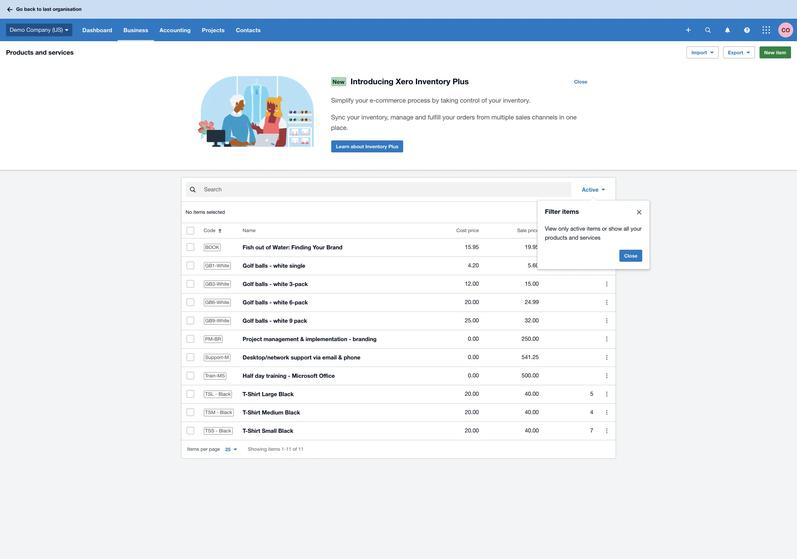 Task type: vqa. For each thing, say whether or not it's contained in the screenshot.
CO popup button
yes



Task type: locate. For each thing, give the bounding box(es) containing it.
golf down fish
[[243, 263, 254, 269]]

&
[[300, 336, 304, 343], [339, 354, 342, 361]]

support
[[291, 354, 312, 361]]

shirt left the small
[[248, 428, 260, 435]]

0 vertical spatial t-
[[243, 391, 248, 398]]

new for new item
[[765, 50, 775, 56]]

11 down t-shirt small black
[[286, 447, 292, 453]]

svg image right (us)
[[65, 29, 69, 31]]

close image
[[632, 205, 647, 220]]

1 horizontal spatial svg image
[[687, 28, 691, 32]]

svg image up the "import" popup button
[[706, 27, 711, 33]]

actions image for pack
[[600, 277, 615, 292]]

plus inside button
[[389, 144, 399, 150]]

1 vertical spatial close button
[[620, 250, 643, 262]]

price right sale
[[528, 228, 539, 234]]

svg image left go
[[7, 7, 12, 12]]

white left 3-
[[273, 281, 288, 288]]

2 vertical spatial 0.00
[[468, 373, 479, 379]]

2 40.00 from the top
[[525, 410, 539, 416]]

inventory for xero
[[416, 77, 451, 86]]

actions image for branding
[[600, 332, 615, 347]]

1 white from the top
[[217, 263, 229, 269]]

close up one
[[575, 79, 588, 85]]

0 horizontal spatial svg image
[[7, 7, 12, 12]]

20.00 for t-shirt small black
[[465, 428, 479, 434]]

close button down all
[[620, 250, 643, 262]]

items right filter
[[563, 208, 579, 216]]

1 0.00 link from the top
[[422, 330, 484, 349]]

3 balls from the top
[[255, 299, 268, 306]]

2 vertical spatial 40.00
[[525, 428, 539, 434]]

svg image up the "import" popup button
[[687, 28, 691, 32]]

actions image
[[600, 277, 615, 292], [600, 332, 615, 347], [600, 369, 615, 384]]

2 horizontal spatial and
[[569, 235, 579, 241]]

1 balls from the top
[[255, 263, 268, 269]]

11
[[286, 447, 292, 453], [299, 447, 304, 453]]

items for filter items
[[563, 208, 579, 216]]

1 vertical spatial and
[[416, 114, 426, 121]]

price right cost
[[468, 228, 479, 234]]

white inside 'gb9-white' link
[[217, 318, 229, 324]]

svg image
[[7, 7, 12, 12], [726, 27, 730, 33], [687, 28, 691, 32]]

2 golf from the top
[[243, 281, 254, 288]]

t-shirt medium black
[[243, 410, 300, 416]]

3 t- from the top
[[243, 428, 248, 435]]

gb9-white link
[[199, 312, 238, 330]]

services down (us)
[[48, 48, 74, 56]]

balls up project
[[255, 318, 268, 324]]

1 vertical spatial new
[[333, 78, 345, 85]]

plus for introducing xero inventory plus
[[453, 77, 469, 86]]

40.00 link for t-shirt medium black
[[484, 404, 544, 422]]

2 vertical spatial and
[[569, 235, 579, 241]]

0 vertical spatial new
[[765, 50, 775, 56]]

1 t- from the top
[[243, 391, 248, 398]]

services inside view only active items or show all your products and services
[[580, 235, 601, 241]]

inventory for about
[[366, 144, 387, 150]]

black right tsl
[[219, 392, 231, 398]]

3 40.00 link from the top
[[484, 422, 544, 441]]

0 horizontal spatial &
[[300, 336, 304, 343]]

gb1-white link
[[199, 257, 238, 275]]

0 vertical spatial 0.00
[[468, 336, 479, 342]]

and inside sync your inventory, manage and fulfill your orders from multiple sales channels in one place.
[[416, 114, 426, 121]]

golf balls - white 6-pack link
[[238, 294, 422, 312]]

2 balls from the top
[[255, 281, 268, 288]]

(us)
[[52, 27, 63, 33]]

simplify
[[331, 97, 354, 104]]

your right sync
[[347, 114, 360, 121]]

per
[[201, 447, 208, 453]]

1 price from the left
[[468, 228, 479, 234]]

1 shirt from the top
[[248, 391, 260, 398]]

management
[[264, 336, 299, 343]]

of right control
[[482, 97, 487, 104]]

1 horizontal spatial close button
[[620, 250, 643, 262]]

svg image
[[763, 26, 771, 34], [706, 27, 711, 33], [745, 27, 750, 33], [65, 29, 69, 31]]

and inside view only active items or show all your products and services
[[569, 235, 579, 241]]

541.25 link
[[484, 349, 544, 367]]

4 balls from the top
[[255, 318, 268, 324]]

4 actions image from the top
[[600, 350, 615, 365]]

of right out
[[266, 244, 271, 251]]

in
[[560, 114, 565, 121]]

2 vertical spatial actions image
[[600, 369, 615, 384]]

- right tss
[[216, 429, 218, 434]]

items left or
[[587, 226, 601, 232]]

price for sale price
[[528, 228, 539, 234]]

40.00 link
[[484, 386, 544, 404], [484, 404, 544, 422], [484, 422, 544, 441]]

3 white from the top
[[217, 300, 229, 306]]

1 horizontal spatial services
[[580, 235, 601, 241]]

3 0.00 from the top
[[468, 373, 479, 379]]

view
[[545, 226, 557, 232]]

white
[[217, 263, 229, 269], [217, 282, 229, 287], [217, 300, 229, 306], [217, 318, 229, 324]]

shirt for large
[[248, 391, 260, 398]]

2 actions image from the top
[[600, 332, 615, 347]]

and down active
[[569, 235, 579, 241]]

items inside view only active items or show all your products and services
[[587, 226, 601, 232]]

1 vertical spatial shirt
[[248, 410, 260, 416]]

balls down the golf balls - white single
[[255, 281, 268, 288]]

items right no on the top of the page
[[194, 210, 205, 215]]

golf
[[243, 263, 254, 269], [243, 281, 254, 288], [243, 299, 254, 306], [243, 318, 254, 324]]

shirt left medium
[[248, 410, 260, 416]]

2 vertical spatial pack
[[294, 318, 307, 324]]

close button
[[570, 76, 592, 88], [620, 250, 643, 262]]

15.00
[[525, 281, 539, 287]]

3 20.00 link from the top
[[422, 404, 484, 422]]

4 white from the top
[[273, 318, 288, 324]]

0.00 link for project management & implementation - branding
[[422, 330, 484, 349]]

1 horizontal spatial plus
[[453, 77, 469, 86]]

0 horizontal spatial inventory
[[366, 144, 387, 150]]

and right products
[[35, 48, 47, 56]]

and left fulfill at the right
[[416, 114, 426, 121]]

1 0.00 from the top
[[468, 336, 479, 342]]

fish out of water: finding your brand
[[243, 244, 343, 251]]

balls down out
[[255, 263, 268, 269]]

svg image inside demo company (us) popup button
[[65, 29, 69, 31]]

black right tss
[[219, 429, 231, 434]]

4 golf from the top
[[243, 318, 254, 324]]

plus down manage
[[389, 144, 399, 150]]

0 vertical spatial inventory
[[416, 77, 451, 86]]

new inside new item button
[[765, 50, 775, 56]]

show
[[609, 226, 623, 232]]

32.00 link
[[484, 312, 544, 330]]

black right the small
[[279, 428, 294, 435]]

0 horizontal spatial services
[[48, 48, 74, 56]]

2 0.00 link from the top
[[422, 349, 484, 367]]

3 0.00 link from the top
[[422, 367, 484, 386]]

1 horizontal spatial price
[[528, 228, 539, 234]]

t- left the small
[[243, 428, 248, 435]]

2 shirt from the top
[[248, 410, 260, 416]]

1 vertical spatial services
[[580, 235, 601, 241]]

shirt left large
[[248, 391, 260, 398]]

balls up golf balls - white 9 pack
[[255, 299, 268, 306]]

via
[[313, 354, 321, 361]]

items for showing items 1-11 of 11
[[268, 447, 280, 453]]

0 vertical spatial 40.00
[[525, 391, 539, 398]]

1 vertical spatial pack
[[295, 299, 308, 306]]

inventory up simplify your e-commerce process by taking control of your inventory.
[[416, 77, 451, 86]]

pack for golf balls - white 3-pack
[[295, 281, 308, 288]]

new left item
[[765, 50, 775, 56]]

2 price from the left
[[528, 228, 539, 234]]

4 20.00 from the top
[[465, 428, 479, 434]]

white inside gb6-white "link"
[[217, 300, 229, 306]]

0 vertical spatial close
[[575, 79, 588, 85]]

e-
[[370, 97, 376, 104]]

sale price
[[518, 228, 539, 234]]

11 right 1-
[[299, 447, 304, 453]]

3 white from the top
[[273, 299, 288, 306]]

1 vertical spatial t-
[[243, 410, 248, 416]]

0 vertical spatial and
[[35, 48, 47, 56]]

svg image up export popup button
[[745, 27, 750, 33]]

your up multiple
[[489, 97, 502, 104]]

white up gb6-white "link"
[[217, 282, 229, 287]]

close button up one
[[570, 76, 592, 88]]

book link
[[199, 239, 238, 257]]

sale
[[518, 228, 527, 234]]

actions image
[[600, 258, 615, 273], [600, 295, 615, 310], [600, 314, 615, 329], [600, 350, 615, 365], [600, 387, 615, 402], [600, 405, 615, 420], [600, 424, 615, 439]]

0 horizontal spatial close button
[[570, 76, 592, 88]]

tsm
[[205, 410, 216, 416]]

close down all
[[625, 253, 638, 259]]

white left 6-
[[273, 299, 288, 306]]

3 golf from the top
[[243, 299, 254, 306]]

plus up control
[[453, 77, 469, 86]]

2 actions image from the top
[[600, 295, 615, 310]]

1 20.00 from the top
[[465, 299, 479, 306]]

inventory,
[[362, 114, 389, 121]]

24.99 link
[[484, 294, 544, 312]]

0 horizontal spatial price
[[468, 228, 479, 234]]

sync your inventory, manage and fulfill your orders from multiple sales channels in one place.
[[331, 114, 577, 132]]

white
[[273, 263, 288, 269], [273, 281, 288, 288], [273, 299, 288, 306], [273, 318, 288, 324]]

new up simplify
[[333, 78, 345, 85]]

svg image up the export
[[726, 27, 730, 33]]

1 vertical spatial inventory
[[366, 144, 387, 150]]

15.95
[[465, 244, 479, 251]]

19.95 link
[[484, 239, 544, 257]]

selected
[[207, 210, 225, 215]]

0.00 link for desktop/network support via email & phone
[[422, 349, 484, 367]]

4.20 link
[[422, 257, 484, 275]]

items
[[187, 447, 199, 453]]

pack right 9
[[294, 318, 307, 324]]

xero
[[396, 77, 414, 86]]

1 actions image from the top
[[600, 277, 615, 292]]

services down quantity
[[580, 235, 601, 241]]

new
[[765, 50, 775, 56], [333, 78, 345, 85]]

golf for golf balls - white single
[[243, 263, 254, 269]]

golf up project
[[243, 318, 254, 324]]

2 white from the top
[[217, 282, 229, 287]]

0 vertical spatial shirt
[[248, 391, 260, 398]]

white inside gb1-white link
[[217, 263, 229, 269]]

12.00 link
[[422, 275, 484, 294]]

1 horizontal spatial close
[[625, 253, 638, 259]]

2 11 from the left
[[299, 447, 304, 453]]

learn about inventory plus
[[336, 144, 399, 150]]

inventory right about on the top left of page
[[366, 144, 387, 150]]

2 horizontal spatial svg image
[[726, 27, 730, 33]]

pack down single
[[295, 281, 308, 288]]

shirt
[[248, 391, 260, 398], [248, 410, 260, 416], [248, 428, 260, 435]]

3-
[[290, 281, 295, 288]]

1 40.00 from the top
[[525, 391, 539, 398]]

1 horizontal spatial inventory
[[416, 77, 451, 86]]

- down golf balls - white 6-pack
[[270, 318, 272, 324]]

7 actions image from the top
[[600, 424, 615, 439]]

banner containing co
[[0, 0, 798, 41]]

your left e-
[[356, 97, 368, 104]]

fish
[[243, 244, 254, 251]]

black right medium
[[285, 410, 300, 416]]

learn about inventory plus button
[[331, 141, 404, 153]]

25.00 link
[[422, 312, 484, 330]]

1 white from the top
[[273, 263, 288, 269]]

gb6-white
[[205, 300, 229, 306]]

medium
[[262, 410, 284, 416]]

1 20.00 link from the top
[[422, 294, 484, 312]]

your right fulfill at the right
[[443, 114, 455, 121]]

inventory
[[416, 77, 451, 86], [366, 144, 387, 150]]

white inside gb3-white link
[[217, 282, 229, 287]]

view only active items or show all your products and services
[[545, 226, 642, 241]]

active button
[[576, 182, 612, 197]]

1 horizontal spatial and
[[416, 114, 426, 121]]

1 vertical spatial 40.00
[[525, 410, 539, 416]]

golf for golf balls - white 6-pack
[[243, 299, 254, 306]]

1 vertical spatial close
[[625, 253, 638, 259]]

branding
[[353, 336, 377, 343]]

t- right tsm - black
[[243, 410, 248, 416]]

20.00 link for t-shirt large black
[[422, 386, 484, 404]]

1 vertical spatial 0.00
[[468, 354, 479, 361]]

gb6-white link
[[199, 294, 238, 312]]

2 t- from the top
[[243, 410, 248, 416]]

1 vertical spatial actions image
[[600, 332, 615, 347]]

4 white from the top
[[217, 318, 229, 324]]

tsl - black link
[[199, 386, 238, 404]]

sync
[[331, 114, 346, 121]]

close inside filter items dialog
[[625, 253, 638, 259]]

2 vertical spatial shirt
[[248, 428, 260, 435]]

1 40.00 link from the top
[[484, 386, 544, 404]]

4 20.00 link from the top
[[422, 422, 484, 441]]

2 vertical spatial of
[[293, 447, 297, 453]]

3 shirt from the top
[[248, 428, 260, 435]]

white left single
[[273, 263, 288, 269]]

introducing
[[351, 77, 394, 86]]

3 20.00 from the top
[[465, 410, 479, 416]]

1 horizontal spatial 11
[[299, 447, 304, 453]]

1 vertical spatial plus
[[389, 144, 399, 150]]

25
[[225, 447, 231, 453]]

tsm - black link
[[199, 404, 238, 422]]

2 vertical spatial t-
[[243, 428, 248, 435]]

white for golf balls - white single
[[217, 263, 229, 269]]

all
[[624, 226, 630, 232]]

contacts
[[236, 27, 261, 33]]

finding
[[292, 244, 311, 251]]

0 vertical spatial of
[[482, 97, 487, 104]]

0 horizontal spatial new
[[333, 78, 345, 85]]

1 horizontal spatial new
[[765, 50, 775, 56]]

20.00 link for golf balls - white 6-pack
[[422, 294, 484, 312]]

banner
[[0, 0, 798, 41]]

demo company (us)
[[10, 27, 63, 33]]

business
[[124, 27, 148, 33]]

0.00 link
[[422, 330, 484, 349], [422, 349, 484, 367], [422, 367, 484, 386]]

black right large
[[279, 391, 294, 398]]

2 white from the top
[[273, 281, 288, 288]]

0 vertical spatial &
[[300, 336, 304, 343]]

6 actions image from the top
[[600, 405, 615, 420]]

white down gb3-white link
[[217, 300, 229, 306]]

0 vertical spatial plus
[[453, 77, 469, 86]]

golf right gb6-white "link"
[[243, 299, 254, 306]]

white left 9
[[273, 318, 288, 324]]

0.00 for half day training - microsoft office
[[468, 373, 479, 379]]

0 horizontal spatial plus
[[389, 144, 399, 150]]

phone
[[344, 354, 361, 361]]

2 20.00 link from the top
[[422, 386, 484, 404]]

0 vertical spatial actions image
[[600, 277, 615, 292]]

your right all
[[631, 226, 642, 232]]

40.00
[[525, 391, 539, 398], [525, 410, 539, 416], [525, 428, 539, 434]]

- right training on the left bottom
[[288, 373, 291, 380]]

white down book link in the left top of the page
[[217, 263, 229, 269]]

t- down half
[[243, 391, 248, 398]]

0 horizontal spatial 11
[[286, 447, 292, 453]]

1 horizontal spatial &
[[339, 354, 342, 361]]

250.00
[[522, 336, 539, 342]]

white for single
[[273, 263, 288, 269]]

2 20.00 from the top
[[465, 391, 479, 398]]

sale price button
[[484, 224, 544, 239]]

items left 1-
[[268, 447, 280, 453]]

2 0.00 from the top
[[468, 354, 479, 361]]

golf right gb3-white link
[[243, 281, 254, 288]]

2 40.00 link from the top
[[484, 404, 544, 422]]

40.00 for t-shirt small black
[[525, 428, 539, 434]]

pack down 3-
[[295, 299, 308, 306]]

no items selected
[[186, 210, 225, 215]]

demo
[[10, 27, 25, 33]]

of right 1-
[[293, 447, 297, 453]]

1 golf from the top
[[243, 263, 254, 269]]

place.
[[331, 124, 349, 132]]

1 vertical spatial of
[[266, 244, 271, 251]]

projects button
[[196, 19, 230, 41]]

implementation
[[306, 336, 348, 343]]

inventory inside learn about inventory plus button
[[366, 144, 387, 150]]

name
[[243, 228, 256, 234]]

price
[[468, 228, 479, 234], [528, 228, 539, 234]]

white up pm-br link
[[217, 318, 229, 324]]

3 40.00 from the top
[[525, 428, 539, 434]]

& right email
[[339, 354, 342, 361]]

0 vertical spatial pack
[[295, 281, 308, 288]]

br
[[215, 337, 221, 342]]

& up desktop/network support via email & phone
[[300, 336, 304, 343]]

close
[[575, 79, 588, 85], [625, 253, 638, 259]]



Task type: describe. For each thing, give the bounding box(es) containing it.
0 horizontal spatial close
[[575, 79, 588, 85]]

last
[[43, 6, 51, 12]]

filter
[[545, 208, 561, 216]]

5 actions image from the top
[[600, 387, 615, 402]]

12.00
[[465, 281, 479, 287]]

5
[[591, 391, 594, 398]]

new for new
[[333, 78, 345, 85]]

out
[[256, 244, 264, 251]]

golf balls - white single link
[[238, 257, 422, 275]]

accounting
[[160, 27, 191, 33]]

back
[[24, 6, 36, 12]]

microsoft
[[292, 373, 318, 380]]

sales
[[516, 114, 531, 121]]

dashboard
[[82, 27, 112, 33]]

balls for golf balls - white 9 pack
[[255, 318, 268, 324]]

5 link
[[544, 386, 598, 404]]

black inside "link"
[[219, 429, 231, 434]]

close button inside filter items dialog
[[620, 250, 643, 262]]

20.00 link for t-shirt small black
[[422, 422, 484, 441]]

filter items dialog
[[538, 201, 650, 270]]

500.00 link
[[484, 367, 544, 386]]

your inside view only active items or show all your products and services
[[631, 226, 642, 232]]

train-ms
[[205, 374, 225, 379]]

1-
[[282, 447, 286, 453]]

6-
[[290, 299, 295, 306]]

train-
[[205, 374, 218, 379]]

2 horizontal spatial of
[[482, 97, 487, 104]]

15.00 link
[[484, 275, 544, 294]]

golf balls - white single
[[243, 263, 306, 269]]

project
[[243, 336, 262, 343]]

0 horizontal spatial and
[[35, 48, 47, 56]]

3 actions image from the top
[[600, 314, 615, 329]]

svg image inside the go back to last organisation 'link'
[[7, 7, 12, 12]]

page
[[209, 447, 220, 453]]

filter items
[[545, 208, 579, 216]]

- up golf balls - white 3-pack
[[270, 263, 272, 269]]

support-m
[[205, 355, 229, 361]]

0 vertical spatial services
[[48, 48, 74, 56]]

white for 3-
[[273, 281, 288, 288]]

introducing xero inventory plus image
[[181, 76, 331, 158]]

t- for t-shirt medium black
[[243, 410, 248, 416]]

half day training - microsoft office
[[243, 373, 335, 380]]

t- for t-shirt small black
[[243, 428, 248, 435]]

3 actions image from the top
[[600, 369, 615, 384]]

balls for golf balls - white 3-pack
[[255, 281, 268, 288]]

single
[[290, 263, 306, 269]]

0 vertical spatial close button
[[570, 76, 592, 88]]

25 button
[[221, 444, 242, 456]]

new item
[[765, 50, 787, 56]]

4.20
[[468, 263, 479, 269]]

gb1-white
[[205, 263, 229, 269]]

dashboard link
[[77, 19, 118, 41]]

0.00 for desktop/network support via email & phone
[[468, 354, 479, 361]]

items for no items selected
[[194, 210, 205, 215]]

manage
[[391, 114, 414, 121]]

go back to last organisation
[[16, 6, 82, 12]]

20.00 for t-shirt medium black
[[465, 410, 479, 416]]

40.00 link for t-shirt large black
[[484, 386, 544, 404]]

1 vertical spatial &
[[339, 354, 342, 361]]

white for 6-
[[273, 299, 288, 306]]

0 horizontal spatial of
[[266, 244, 271, 251]]

Search search field
[[204, 183, 572, 197]]

products
[[545, 235, 568, 241]]

import button
[[687, 47, 719, 59]]

support-m link
[[199, 349, 238, 367]]

gb9-
[[205, 318, 217, 324]]

only
[[559, 226, 569, 232]]

- up golf balls - white 9 pack
[[270, 299, 272, 306]]

orders
[[457, 114, 475, 121]]

black right tsm
[[220, 410, 232, 416]]

name button
[[238, 224, 422, 239]]

white for golf balls - white 3-pack
[[217, 282, 229, 287]]

items per page
[[187, 447, 220, 453]]

demo company (us) button
[[0, 19, 77, 41]]

gb3-white
[[205, 282, 229, 287]]

- left branding
[[349, 336, 352, 343]]

fish out of water: finding your brand link
[[238, 239, 422, 257]]

m
[[225, 355, 229, 361]]

- inside "link"
[[216, 429, 218, 434]]

half
[[243, 373, 254, 380]]

1 horizontal spatial of
[[293, 447, 297, 453]]

one
[[567, 114, 577, 121]]

gb1-
[[205, 263, 217, 269]]

golf balls - white 9 pack link
[[238, 312, 422, 330]]

0.00 link for half day training - microsoft office
[[422, 367, 484, 386]]

code button
[[199, 224, 238, 239]]

t-shirt small black link
[[238, 422, 422, 441]]

quantity
[[576, 228, 594, 234]]

golf balls - white 3-pack
[[243, 281, 308, 288]]

pack for golf balls - white 9 pack
[[294, 318, 307, 324]]

40.00 link for t-shirt small black
[[484, 422, 544, 441]]

5.60 link
[[484, 257, 544, 275]]

- right tsm
[[217, 410, 219, 416]]

40.00 for t-shirt medium black
[[525, 410, 539, 416]]

t-shirt medium black link
[[238, 404, 422, 422]]

plus for learn about inventory plus
[[389, 144, 399, 150]]

- down the golf balls - white single
[[270, 281, 272, 288]]

process
[[408, 97, 431, 104]]

15.95 link
[[422, 239, 484, 257]]

5.60
[[528, 263, 539, 269]]

from
[[477, 114, 490, 121]]

small
[[262, 428, 277, 435]]

active
[[571, 226, 586, 232]]

projects
[[202, 27, 225, 33]]

20.00 for t-shirt large black
[[465, 391, 479, 398]]

t- for t-shirt large black
[[243, 391, 248, 398]]

go
[[16, 6, 23, 12]]

taking
[[441, 97, 459, 104]]

t-shirt small black
[[243, 428, 294, 435]]

products and services
[[6, 48, 74, 56]]

project management & implementation - branding
[[243, 336, 377, 343]]

tss - black link
[[199, 422, 238, 441]]

list of items with cost price, sale price and quantity element
[[181, 224, 616, 441]]

your
[[313, 244, 325, 251]]

pack for golf balls - white 6-pack
[[295, 299, 308, 306]]

- right tsl
[[215, 392, 217, 398]]

white for golf balls - white 6-pack
[[217, 300, 229, 306]]

golf for golf balls - white 9 pack
[[243, 318, 254, 324]]

half day training - microsoft office link
[[238, 367, 422, 386]]

train-ms link
[[199, 367, 238, 386]]

t-shirt large black link
[[238, 386, 422, 404]]

7 link
[[544, 422, 598, 441]]

0.00 for project management & implementation - branding
[[468, 336, 479, 342]]

svg image left co in the right top of the page
[[763, 26, 771, 34]]

40.00 for t-shirt large black
[[525, 391, 539, 398]]

4
[[591, 410, 594, 416]]

gb6-
[[205, 300, 217, 306]]

1 actions image from the top
[[600, 258, 615, 273]]

tsl - black
[[205, 392, 231, 398]]

shirt for medium
[[248, 410, 260, 416]]

20.00 for golf balls - white 6-pack
[[465, 299, 479, 306]]

commerce
[[376, 97, 406, 104]]

inventory.
[[503, 97, 531, 104]]

shirt for small
[[248, 428, 260, 435]]

tsl
[[205, 392, 214, 398]]

control
[[460, 97, 480, 104]]

1 11 from the left
[[286, 447, 292, 453]]

20.00 link for t-shirt medium black
[[422, 404, 484, 422]]

balls for golf balls - white single
[[255, 263, 268, 269]]

price for cost price
[[468, 228, 479, 234]]

pm-br
[[205, 337, 221, 342]]

white for 9
[[273, 318, 288, 324]]

t-shirt large black
[[243, 391, 294, 398]]

white for golf balls - white 9 pack
[[217, 318, 229, 324]]

support-
[[205, 355, 225, 361]]

golf balls - white 3-pack link
[[238, 275, 422, 294]]

balls for golf balls - white 6-pack
[[255, 299, 268, 306]]

golf for golf balls - white 3-pack
[[243, 281, 254, 288]]

cost price button
[[422, 224, 484, 239]]

gb9-white
[[205, 318, 229, 324]]



